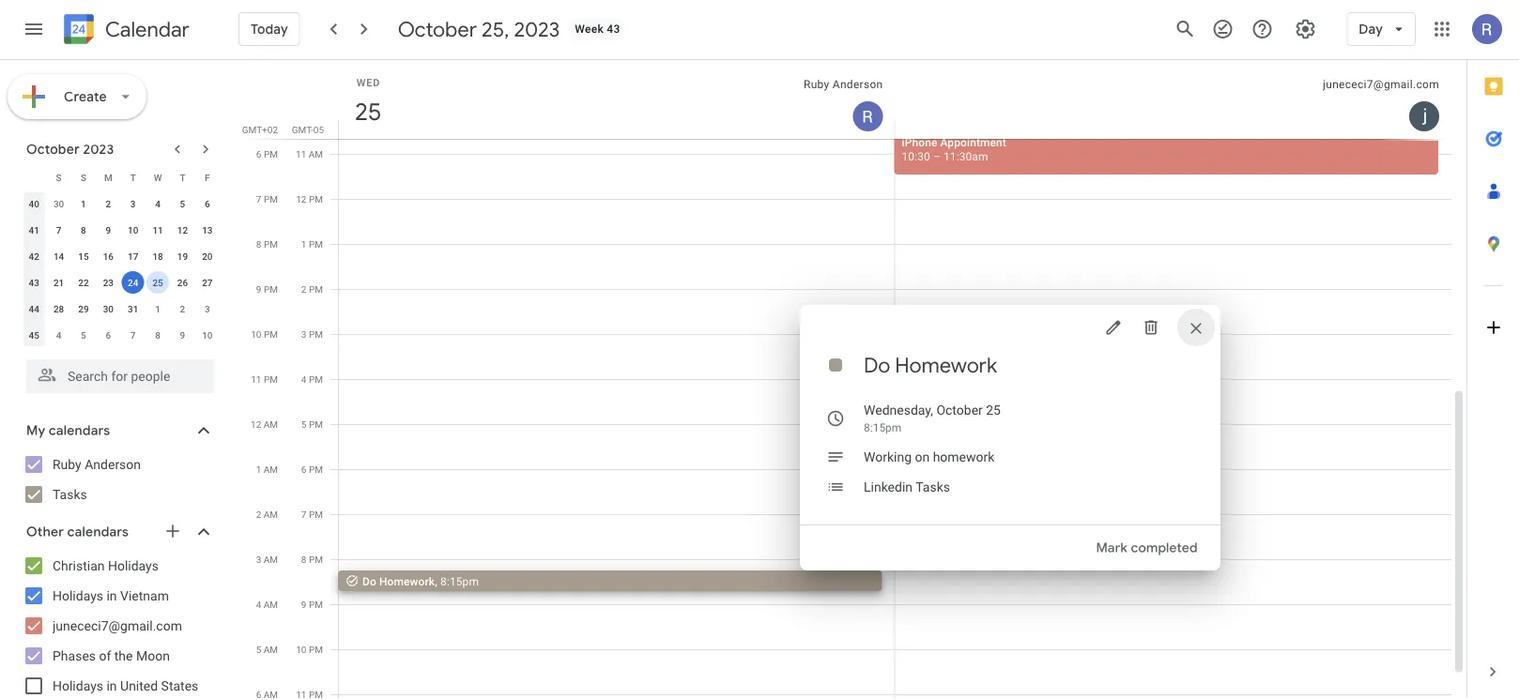 Task type: vqa. For each thing, say whether or not it's contained in the screenshot.


Task type: locate. For each thing, give the bounding box(es) containing it.
row containing 40
[[22, 191, 220, 217]]

16
[[103, 251, 114, 262]]

8 pm
[[256, 239, 278, 250], [301, 554, 323, 565]]

tasks up other calendars
[[53, 487, 87, 503]]

1 horizontal spatial 25
[[354, 96, 380, 127]]

8
[[81, 225, 86, 236], [256, 239, 262, 250], [155, 330, 161, 341], [301, 554, 307, 565]]

0 vertical spatial do
[[864, 352, 891, 379]]

0 horizontal spatial junececi7@gmail.com
[[53, 619, 182, 634]]

row containing 45
[[22, 322, 220, 348]]

anderson
[[833, 78, 883, 91], [85, 457, 141, 472]]

wed
[[357, 77, 381, 88]]

mark completed
[[1097, 540, 1199, 557]]

0 vertical spatial homework
[[896, 352, 998, 379]]

26
[[177, 277, 188, 288]]

1 horizontal spatial october
[[398, 16, 477, 42]]

43
[[607, 23, 620, 36], [29, 277, 39, 288]]

0 vertical spatial 8 pm
[[256, 239, 278, 250]]

do for do homework
[[864, 352, 891, 379]]

12 for 12
[[177, 225, 188, 236]]

calendars up the christian holidays
[[67, 524, 129, 541]]

12 pm
[[296, 194, 323, 205]]

row group inside 'october 2023' "grid"
[[22, 191, 220, 348]]

2 pm
[[301, 284, 323, 295]]

1 for 1 am
[[256, 464, 261, 475]]

am down 4 am
[[264, 644, 278, 656]]

0 vertical spatial 10 pm
[[251, 329, 278, 340]]

3 down 2 am
[[256, 554, 261, 565]]

6
[[256, 148, 262, 160], [205, 198, 210, 209], [106, 330, 111, 341], [301, 464, 307, 475]]

2 vertical spatial 25
[[987, 403, 1001, 418]]

mark
[[1097, 540, 1128, 557]]

1 horizontal spatial s
[[81, 172, 86, 183]]

pm left '12 pm'
[[264, 194, 278, 205]]

3 up 10 element
[[130, 198, 136, 209]]

8 right november 7 element
[[155, 330, 161, 341]]

am for 12 am
[[264, 419, 278, 430]]

pm down gmt+02
[[264, 148, 278, 160]]

1 vertical spatial junececi7@gmail.com
[[53, 619, 182, 634]]

0 vertical spatial anderson
[[833, 78, 883, 91]]

holidays down the christian
[[53, 588, 103, 604]]

november 8 element
[[147, 324, 169, 347]]

anderson inside 25 column header
[[833, 78, 883, 91]]

25
[[354, 96, 380, 127], [153, 277, 163, 288], [987, 403, 1001, 418]]

1 for 1 pm
[[301, 239, 307, 250]]

junececi7@gmail.com inside column header
[[1324, 78, 1440, 91]]

0 horizontal spatial 43
[[29, 277, 39, 288]]

junececi7@gmail.com
[[1324, 78, 1440, 91], [53, 619, 182, 634]]

12 inside "element"
[[177, 225, 188, 236]]

11 right 10 element
[[153, 225, 163, 236]]

9 pm
[[256, 284, 278, 295], [301, 599, 323, 611]]

3 right november 2 element
[[205, 303, 210, 315]]

s up september 30 element
[[56, 172, 62, 183]]

0 horizontal spatial t
[[130, 172, 136, 183]]

phases
[[53, 649, 96, 664]]

6 down "f"
[[205, 198, 210, 209]]

8 pm left 1 pm
[[256, 239, 278, 250]]

row containing 43
[[22, 270, 220, 296]]

ruby anderson inside my calendars list
[[53, 457, 141, 472]]

holidays in vietnam
[[53, 588, 169, 604]]

1 horizontal spatial do
[[864, 352, 891, 379]]

am for 5 am
[[264, 644, 278, 656]]

0 horizontal spatial 12
[[177, 225, 188, 236]]

5 right 12 am
[[301, 419, 307, 430]]

2 horizontal spatial october
[[937, 403, 983, 418]]

pm left the 4 pm
[[264, 374, 278, 385]]

tasks
[[916, 480, 951, 495], [53, 487, 87, 503]]

1 horizontal spatial tasks
[[916, 480, 951, 495]]

2 horizontal spatial 12
[[296, 194, 307, 205]]

0 vertical spatial 11
[[296, 148, 306, 160]]

junececi7@gmail.com inside the other calendars list
[[53, 619, 182, 634]]

0 horizontal spatial 9 pm
[[256, 284, 278, 295]]

8:15pm inside 25 grid
[[441, 575, 479, 588]]

5 row from the top
[[22, 270, 220, 296]]

12 for 12 pm
[[296, 194, 307, 205]]

1 horizontal spatial junececi7@gmail.com
[[1324, 78, 1440, 91]]

10 pm
[[251, 329, 278, 340], [296, 644, 323, 656]]

holidays up the "vietnam"
[[108, 558, 159, 574]]

other calendars
[[26, 524, 129, 541]]

28
[[53, 303, 64, 315]]

10 element
[[122, 219, 144, 241]]

8:15pm
[[864, 422, 902, 435], [441, 575, 479, 588]]

5 right november 4 element
[[81, 330, 86, 341]]

tasks inside my calendars list
[[53, 487, 87, 503]]

my
[[26, 423, 45, 440]]

row
[[22, 164, 220, 191], [22, 191, 220, 217], [22, 217, 220, 243], [22, 243, 220, 270], [22, 270, 220, 296], [22, 296, 220, 322], [22, 322, 220, 348]]

5 down 4 am
[[256, 644, 261, 656]]

9 right 4 am
[[301, 599, 307, 611]]

1 vertical spatial anderson
[[85, 457, 141, 472]]

3 up the 4 pm
[[301, 329, 307, 340]]

0 horizontal spatial 25
[[153, 277, 163, 288]]

19
[[177, 251, 188, 262]]

holidays in united states
[[53, 679, 199, 694]]

25 right the 24, today "element"
[[153, 277, 163, 288]]

7 right november 6 element
[[130, 330, 136, 341]]

in for vietnam
[[107, 588, 117, 604]]

1 horizontal spatial 8 pm
[[301, 554, 323, 565]]

7 row from the top
[[22, 322, 220, 348]]

do homework , 8:15pm
[[363, 575, 479, 588]]

25,
[[482, 16, 509, 42]]

homework
[[896, 352, 998, 379], [379, 575, 435, 588]]

in left united
[[107, 679, 117, 694]]

1 vertical spatial holidays
[[53, 588, 103, 604]]

0 horizontal spatial october
[[26, 141, 80, 158]]

2 for 2 pm
[[301, 284, 307, 295]]

6 pm
[[256, 148, 278, 160], [301, 464, 323, 475]]

8 right '20' element
[[256, 239, 262, 250]]

1 vertical spatial 2023
[[83, 141, 114, 158]]

12 right "11" 'element'
[[177, 225, 188, 236]]

0 vertical spatial 12
[[296, 194, 307, 205]]

2 down 1 pm
[[301, 284, 307, 295]]

0 horizontal spatial anderson
[[85, 457, 141, 472]]

1 horizontal spatial homework
[[896, 352, 998, 379]]

tasks down working on homework
[[916, 480, 951, 495]]

30 for september 30 element
[[53, 198, 64, 209]]

1 vertical spatial 30
[[103, 303, 114, 315]]

1 vertical spatial homework
[[379, 575, 435, 588]]

8:15pm inside wednesday, october 25 8:15pm
[[864, 422, 902, 435]]

0 horizontal spatial 8 pm
[[256, 239, 278, 250]]

4 pm
[[301, 374, 323, 385]]

24, today element
[[122, 271, 144, 294]]

2 row from the top
[[22, 191, 220, 217]]

1 horizontal spatial 2023
[[514, 16, 560, 42]]

24 cell
[[121, 270, 145, 296]]

november 7 element
[[122, 324, 144, 347]]

calendars inside other calendars "dropdown button"
[[67, 524, 129, 541]]

am up 2 am
[[264, 464, 278, 475]]

11
[[296, 148, 306, 160], [153, 225, 163, 236], [251, 374, 262, 385]]

october up september 30 element
[[26, 141, 80, 158]]

2 in from the top
[[107, 679, 117, 694]]

ruby inside 25 column header
[[804, 78, 830, 91]]

8:15pm for october
[[864, 422, 902, 435]]

2 vertical spatial october
[[937, 403, 983, 418]]

0 vertical spatial holidays
[[108, 558, 159, 574]]

11 down gmt-
[[296, 148, 306, 160]]

am for 11 am
[[309, 148, 323, 160]]

10 pm right 5 am
[[296, 644, 323, 656]]

holidays for holidays in united states
[[53, 679, 103, 694]]

1 horizontal spatial 10 pm
[[296, 644, 323, 656]]

mark completed button
[[1089, 526, 1206, 571]]

2 vertical spatial 12
[[251, 419, 261, 430]]

my calendars list
[[4, 450, 233, 510]]

am down 2 am
[[264, 554, 278, 565]]

42
[[29, 251, 39, 262]]

7 pm left '12 pm'
[[256, 194, 278, 205]]

43 inside 'october 2023' "grid"
[[29, 277, 39, 288]]

of
[[99, 649, 111, 664]]

row group
[[22, 191, 220, 348]]

5 am
[[256, 644, 278, 656]]

21 element
[[47, 271, 70, 294]]

2 for 2 am
[[256, 509, 261, 520]]

4 up "11" 'element'
[[155, 198, 161, 209]]

s left m
[[81, 172, 86, 183]]

4 row from the top
[[22, 243, 220, 270]]

delete task image
[[1142, 318, 1161, 337]]

12
[[296, 194, 307, 205], [177, 225, 188, 236], [251, 419, 261, 430]]

9
[[106, 225, 111, 236], [256, 284, 262, 295], [180, 330, 185, 341], [301, 599, 307, 611]]

junececi7@gmail.com up phases of the moon on the left bottom of the page
[[53, 619, 182, 634]]

43 left 21
[[29, 277, 39, 288]]

1 horizontal spatial ruby
[[804, 78, 830, 91]]

am up 3 am
[[264, 509, 278, 520]]

1 vertical spatial 8:15pm
[[441, 575, 479, 588]]

create
[[64, 88, 107, 105]]

3
[[130, 198, 136, 209], [205, 303, 210, 315], [301, 329, 307, 340], [256, 554, 261, 565]]

november 4 element
[[47, 324, 70, 347]]

junececi7@gmail.com down day popup button
[[1324, 78, 1440, 91]]

2 s from the left
[[81, 172, 86, 183]]

0 vertical spatial 43
[[607, 23, 620, 36]]

do up wednesday,
[[864, 352, 891, 379]]

30 for 30 element
[[103, 303, 114, 315]]

4 for 4 pm
[[301, 374, 307, 385]]

11 inside 'element'
[[153, 225, 163, 236]]

8 pm right 3 am
[[301, 554, 323, 565]]

pm right 2 am
[[309, 509, 323, 520]]

0 horizontal spatial do
[[363, 575, 377, 588]]

9 left 10 element
[[106, 225, 111, 236]]

0 horizontal spatial ruby
[[53, 457, 81, 472]]

in
[[107, 588, 117, 604], [107, 679, 117, 694]]

october
[[398, 16, 477, 42], [26, 141, 80, 158], [937, 403, 983, 418]]

1 vertical spatial do
[[363, 575, 377, 588]]

10 pm up 11 pm
[[251, 329, 278, 340]]

0 horizontal spatial 6 pm
[[256, 148, 278, 160]]

1 horizontal spatial 30
[[103, 303, 114, 315]]

6 row from the top
[[22, 296, 220, 322]]

11 up 12 am
[[251, 374, 262, 385]]

5 pm
[[301, 419, 323, 430]]

7 pm right 2 am
[[301, 509, 323, 520]]

do left the ,
[[363, 575, 377, 588]]

2 vertical spatial holidays
[[53, 679, 103, 694]]

12 down 11 pm
[[251, 419, 261, 430]]

do
[[864, 352, 891, 379], [363, 575, 377, 588]]

1 vertical spatial ruby
[[53, 457, 81, 472]]

9 pm left 2 pm on the left
[[256, 284, 278, 295]]

0 vertical spatial 25
[[354, 96, 380, 127]]

2 right november 1 element
[[180, 303, 185, 315]]

november 9 element
[[171, 324, 194, 347]]

ruby
[[804, 78, 830, 91], [53, 457, 81, 472]]

5 for november 5 element
[[81, 330, 86, 341]]

9 right november 8 element
[[180, 330, 185, 341]]

do inside 25 grid
[[363, 575, 377, 588]]

0 horizontal spatial 10 pm
[[251, 329, 278, 340]]

1 vertical spatial 11
[[153, 225, 163, 236]]

20
[[202, 251, 213, 262]]

10 right 'november 9' element at the left top
[[202, 330, 213, 341]]

2023 up m
[[83, 141, 114, 158]]

0 horizontal spatial 11
[[153, 225, 163, 236]]

t right w
[[180, 172, 185, 183]]

14
[[53, 251, 64, 262]]

10
[[128, 225, 138, 236], [251, 329, 262, 340], [202, 330, 213, 341], [296, 644, 307, 656]]

25 inside cell
[[153, 277, 163, 288]]

2
[[106, 198, 111, 209], [301, 284, 307, 295], [180, 303, 185, 315], [256, 509, 261, 520]]

0 vertical spatial ruby
[[804, 78, 830, 91]]

0 vertical spatial october
[[398, 16, 477, 42]]

2 t from the left
[[180, 172, 185, 183]]

0 vertical spatial ruby anderson
[[804, 78, 883, 91]]

november 5 element
[[72, 324, 95, 347]]

2023
[[514, 16, 560, 42], [83, 141, 114, 158]]

4 right 11 pm
[[301, 374, 307, 385]]

am for 2 am
[[264, 509, 278, 520]]

2 horizontal spatial 25
[[987, 403, 1001, 418]]

4
[[155, 198, 161, 209], [56, 330, 61, 341], [301, 374, 307, 385], [256, 599, 261, 611]]

in down the christian holidays
[[107, 588, 117, 604]]

5 for 5 pm
[[301, 419, 307, 430]]

pm left 3 pm
[[264, 329, 278, 340]]

0 horizontal spatial 8:15pm
[[441, 575, 479, 588]]

junececi7@gmail.com column header
[[895, 60, 1452, 139]]

0 horizontal spatial ruby anderson
[[53, 457, 141, 472]]

pm down 5 pm
[[309, 464, 323, 475]]

0 vertical spatial 2023
[[514, 16, 560, 42]]

–
[[934, 150, 941, 163]]

23 element
[[97, 271, 120, 294]]

27 element
[[196, 271, 219, 294]]

0 vertical spatial junececi7@gmail.com
[[1324, 78, 1440, 91]]

13
[[202, 225, 213, 236]]

october up homework
[[937, 403, 983, 418]]

1 row from the top
[[22, 164, 220, 191]]

29 element
[[72, 298, 95, 320]]

1 in from the top
[[107, 588, 117, 604]]

7 right 2 am
[[301, 509, 307, 520]]

october left the 25,
[[398, 16, 477, 42]]

43 right the week
[[607, 23, 620, 36]]

8:15pm right the ,
[[441, 575, 479, 588]]

0 horizontal spatial homework
[[379, 575, 435, 588]]

1 horizontal spatial 8:15pm
[[864, 422, 902, 435]]

6 right 1 am
[[301, 464, 307, 475]]

1
[[81, 198, 86, 209], [301, 239, 307, 250], [155, 303, 161, 315], [256, 464, 261, 475]]

1 vertical spatial 25
[[153, 277, 163, 288]]

None search field
[[0, 352, 233, 394]]

0 horizontal spatial tasks
[[53, 487, 87, 503]]

1 horizontal spatial anderson
[[833, 78, 883, 91]]

Search for people text field
[[38, 360, 203, 394]]

day button
[[1347, 7, 1417, 52]]

calendars inside my calendars dropdown button
[[49, 423, 110, 440]]

18
[[153, 251, 163, 262]]

am left 5 pm
[[264, 419, 278, 430]]

row group containing 40
[[22, 191, 220, 348]]

homework
[[933, 449, 995, 465]]

1 horizontal spatial 11
[[251, 374, 262, 385]]

4 up 5 am
[[256, 599, 261, 611]]

september 30 element
[[47, 193, 70, 215]]

1 vertical spatial 6 pm
[[301, 464, 323, 475]]

am up 5 am
[[264, 599, 278, 611]]

7
[[256, 194, 262, 205], [56, 225, 61, 236], [130, 330, 136, 341], [301, 509, 307, 520]]

1 vertical spatial 8 pm
[[301, 554, 323, 565]]

do homework heading
[[864, 352, 998, 379]]

1 vertical spatial 9 pm
[[301, 599, 323, 611]]

homework inside 25 grid
[[379, 575, 435, 588]]

25 grid
[[240, 60, 1467, 700]]

tab list
[[1468, 60, 1520, 646]]

1 vertical spatial calendars
[[67, 524, 129, 541]]

week 43
[[575, 23, 620, 36]]

1 horizontal spatial 43
[[607, 23, 620, 36]]

6 pm down 5 pm
[[301, 464, 323, 475]]

8 inside november 8 element
[[155, 330, 161, 341]]

f
[[205, 172, 210, 183]]

0 vertical spatial calendars
[[49, 423, 110, 440]]

calendars right 'my' on the left bottom of page
[[49, 423, 110, 440]]

week
[[575, 23, 604, 36]]

25 down wed
[[354, 96, 380, 127]]

12 for 12 am
[[251, 419, 261, 430]]

pm right 3 am
[[309, 554, 323, 565]]

2 horizontal spatial 11
[[296, 148, 306, 160]]

1 vertical spatial in
[[107, 679, 117, 694]]

1 horizontal spatial t
[[180, 172, 185, 183]]

phases of the moon
[[53, 649, 170, 664]]

0 vertical spatial 6 pm
[[256, 148, 278, 160]]

gmt-
[[292, 124, 314, 135]]

3 row from the top
[[22, 217, 220, 243]]

1 vertical spatial ruby anderson
[[53, 457, 141, 472]]

1 vertical spatial 12
[[177, 225, 188, 236]]

1 horizontal spatial 12
[[251, 419, 261, 430]]

11 for 11 pm
[[251, 374, 262, 385]]

0 vertical spatial 30
[[53, 198, 64, 209]]

w
[[154, 172, 162, 183]]

calendar element
[[60, 10, 190, 52]]

0 horizontal spatial 7 pm
[[256, 194, 278, 205]]

2 vertical spatial 11
[[251, 374, 262, 385]]

pm left 1 pm
[[264, 239, 278, 250]]

3 for 3 pm
[[301, 329, 307, 340]]

1 s from the left
[[56, 172, 62, 183]]

1 vertical spatial 43
[[29, 277, 39, 288]]

1 horizontal spatial 9 pm
[[301, 599, 323, 611]]

8 right 3 am
[[301, 554, 307, 565]]

1 vertical spatial october
[[26, 141, 80, 158]]

22 element
[[72, 271, 95, 294]]

1 for november 1 element
[[155, 303, 161, 315]]

2 up 3 am
[[256, 509, 261, 520]]

0 horizontal spatial 2023
[[83, 141, 114, 158]]

1 horizontal spatial 7 pm
[[301, 509, 323, 520]]

1 right 31 element
[[155, 303, 161, 315]]

30 right 40
[[53, 198, 64, 209]]

holidays down phases
[[53, 679, 103, 694]]

8:15pm down wednesday,
[[864, 422, 902, 435]]

6 pm down gmt+02
[[256, 148, 278, 160]]

25 up homework
[[987, 403, 1001, 418]]

appointment
[[941, 136, 1007, 149]]

november 6 element
[[97, 324, 120, 347]]

0 vertical spatial in
[[107, 588, 117, 604]]

0 horizontal spatial s
[[56, 172, 62, 183]]

0 vertical spatial 8:15pm
[[864, 422, 902, 435]]

1 horizontal spatial ruby anderson
[[804, 78, 883, 91]]

13 element
[[196, 219, 219, 241]]

november 2 element
[[171, 298, 194, 320]]

9 right 27 element
[[256, 284, 262, 295]]

25 inside wednesday, october 25 8:15pm
[[987, 403, 1001, 418]]

0 horizontal spatial 30
[[53, 198, 64, 209]]

2023 right the 25,
[[514, 16, 560, 42]]

t right m
[[130, 172, 136, 183]]



Task type: describe. For each thing, give the bounding box(es) containing it.
1 pm
[[301, 239, 323, 250]]

gmt+02
[[242, 124, 278, 135]]

1 t from the left
[[130, 172, 136, 183]]

15 element
[[72, 245, 95, 268]]

25 inside wed 25
[[354, 96, 380, 127]]

12 am
[[251, 419, 278, 430]]

11 pm
[[251, 374, 278, 385]]

7 right 41
[[56, 225, 61, 236]]

10 right 5 am
[[296, 644, 307, 656]]

day
[[1360, 21, 1384, 38]]

11 for 11 am
[[296, 148, 306, 160]]

homework for do homework
[[896, 352, 998, 379]]

m
[[104, 172, 112, 183]]

linkedin tasks
[[864, 480, 951, 495]]

28 element
[[47, 298, 70, 320]]

11 am
[[296, 148, 323, 160]]

pm right 4 am
[[309, 599, 323, 611]]

am for 4 am
[[264, 599, 278, 611]]

today
[[251, 21, 288, 38]]

settings menu image
[[1295, 18, 1317, 40]]

other
[[26, 524, 64, 541]]

christian holidays
[[53, 558, 159, 574]]

27
[[202, 277, 213, 288]]

pm right 5 am
[[309, 644, 323, 656]]

wed 25
[[354, 77, 381, 127]]

25 element
[[147, 271, 169, 294]]

41
[[29, 225, 39, 236]]

november 3 element
[[196, 298, 219, 320]]

1 am
[[256, 464, 278, 475]]

my calendars button
[[4, 416, 233, 446]]

20 element
[[196, 245, 219, 268]]

ruby inside my calendars list
[[53, 457, 81, 472]]

17 element
[[122, 245, 144, 268]]

3 pm
[[301, 329, 323, 340]]

25 cell
[[145, 270, 170, 296]]

pm down the 4 pm
[[309, 419, 323, 430]]

3 for november 3 element
[[205, 303, 210, 315]]

create button
[[8, 74, 146, 119]]

homework for do homework , 8:15pm
[[379, 575, 435, 588]]

6 left november 7 element
[[106, 330, 111, 341]]

on
[[915, 449, 930, 465]]

11 for 11
[[153, 225, 163, 236]]

working
[[864, 449, 912, 465]]

8 up the 15 element on the left of the page
[[81, 225, 86, 236]]

2 am
[[256, 509, 278, 520]]

3 for 3 am
[[256, 554, 261, 565]]

45
[[29, 330, 39, 341]]

in for united
[[107, 679, 117, 694]]

4 am
[[256, 599, 278, 611]]

10 left "11" 'element'
[[128, 225, 138, 236]]

add other calendars image
[[163, 522, 182, 541]]

moon
[[136, 649, 170, 664]]

my calendars
[[26, 423, 110, 440]]

row containing 41
[[22, 217, 220, 243]]

do for do homework , 8:15pm
[[363, 575, 377, 588]]

0 vertical spatial 7 pm
[[256, 194, 278, 205]]

1 vertical spatial 7 pm
[[301, 509, 323, 520]]

calendar
[[105, 16, 190, 43]]

9 inside 'november 9' element
[[180, 330, 185, 341]]

other calendars list
[[4, 551, 233, 700]]

pm down 3 pm
[[309, 374, 323, 385]]

iphone
[[902, 136, 938, 149]]

11:30am
[[944, 150, 989, 163]]

completed
[[1132, 540, 1199, 557]]

holidays for holidays in vietnam
[[53, 588, 103, 604]]

15
[[78, 251, 89, 262]]

0 vertical spatial 9 pm
[[256, 284, 278, 295]]

christian
[[53, 558, 105, 574]]

pm up the 4 pm
[[309, 329, 323, 340]]

11 element
[[147, 219, 169, 241]]

do homework
[[864, 352, 998, 379]]

october for october 25, 2023
[[398, 16, 477, 42]]

18 element
[[147, 245, 169, 268]]

other calendars button
[[4, 518, 233, 548]]

16 element
[[97, 245, 120, 268]]

05
[[314, 124, 324, 135]]

today button
[[239, 7, 300, 52]]

19 element
[[171, 245, 194, 268]]

29
[[78, 303, 89, 315]]

pm up 1 pm
[[309, 194, 323, 205]]

25 column header
[[338, 60, 896, 139]]

7 left '12 pm'
[[256, 194, 262, 205]]

calendars for other calendars
[[67, 524, 129, 541]]

2 down m
[[106, 198, 111, 209]]

10 up 11 pm
[[251, 329, 262, 340]]

october 25, 2023
[[398, 16, 560, 42]]

row containing s
[[22, 164, 220, 191]]

14 element
[[47, 245, 70, 268]]

states
[[161, 679, 199, 694]]

2 for november 2 element
[[180, 303, 185, 315]]

31
[[128, 303, 138, 315]]

working on homework
[[864, 449, 995, 465]]

wednesday,
[[864, 403, 934, 418]]

main drawer image
[[23, 18, 45, 40]]

1 right september 30 element
[[81, 198, 86, 209]]

united
[[120, 679, 158, 694]]

wednesday, october 25 8:15pm
[[864, 403, 1001, 435]]

am for 1 am
[[264, 464, 278, 475]]

24
[[128, 277, 138, 288]]

gmt-05
[[292, 124, 324, 135]]

wednesday, october 25 element
[[347, 90, 390, 133]]

vietnam
[[120, 588, 169, 604]]

calendars for my calendars
[[49, 423, 110, 440]]

the
[[114, 649, 133, 664]]

10:30
[[902, 150, 931, 163]]

row containing 42
[[22, 243, 220, 270]]

pm left 2 pm on the left
[[264, 284, 278, 295]]

40
[[29, 198, 39, 209]]

linkedin
[[864, 480, 913, 495]]

31 element
[[122, 298, 144, 320]]

3 am
[[256, 554, 278, 565]]

october 2023
[[26, 141, 114, 158]]

5 up 12 "element"
[[180, 198, 185, 209]]

,
[[435, 575, 438, 588]]

iphone appointment 10:30 – 11:30am
[[902, 136, 1007, 163]]

22
[[78, 277, 89, 288]]

6 down gmt+02
[[256, 148, 262, 160]]

am for 3 am
[[264, 554, 278, 565]]

5 for 5 am
[[256, 644, 261, 656]]

row containing 44
[[22, 296, 220, 322]]

november 1 element
[[147, 298, 169, 320]]

october for october 2023
[[26, 141, 80, 158]]

4 for 4 am
[[256, 599, 261, 611]]

october 2023 grid
[[18, 164, 220, 348]]

november 10 element
[[196, 324, 219, 347]]

1 horizontal spatial 6 pm
[[301, 464, 323, 475]]

12 element
[[171, 219, 194, 241]]

pm down 1 pm
[[309, 284, 323, 295]]

44
[[29, 303, 39, 315]]

21
[[53, 277, 64, 288]]

1 vertical spatial 10 pm
[[296, 644, 323, 656]]

october inside wednesday, october 25 8:15pm
[[937, 403, 983, 418]]

26 element
[[171, 271, 194, 294]]

4 for november 4 element
[[56, 330, 61, 341]]

30 element
[[97, 298, 120, 320]]

anderson inside my calendars list
[[85, 457, 141, 472]]

ruby anderson inside 25 column header
[[804, 78, 883, 91]]

17
[[128, 251, 138, 262]]

23
[[103, 277, 114, 288]]

8:15pm for homework
[[441, 575, 479, 588]]

pm up 2 pm on the left
[[309, 239, 323, 250]]

calendar heading
[[101, 16, 190, 43]]

10 inside 'element'
[[202, 330, 213, 341]]



